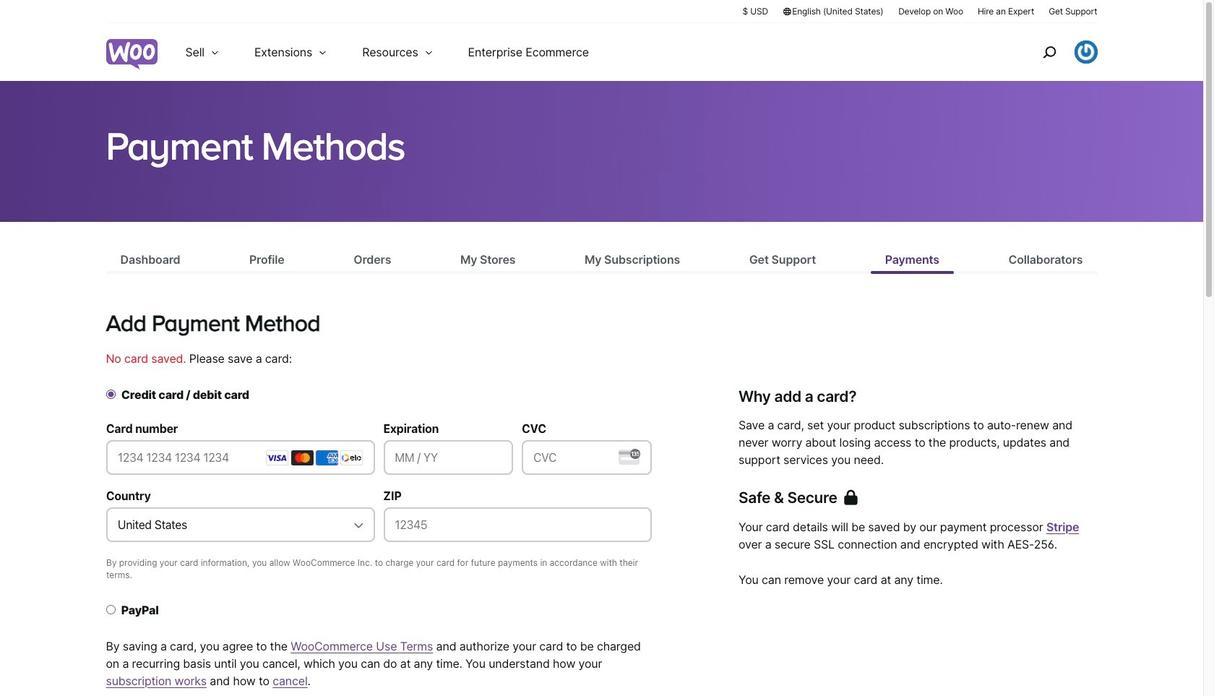Task type: describe. For each thing, give the bounding box(es) containing it.
open account menu image
[[1075, 40, 1098, 64]]



Task type: locate. For each thing, give the bounding box(es) containing it.
None radio
[[106, 390, 115, 399], [106, 605, 115, 614], [106, 390, 115, 399], [106, 605, 115, 614]]

service navigation menu element
[[1012, 29, 1098, 76]]

search image
[[1038, 40, 1061, 64]]

lock image
[[845, 490, 858, 505]]



Task type: vqa. For each thing, say whether or not it's contained in the screenshot.
external link icon
no



